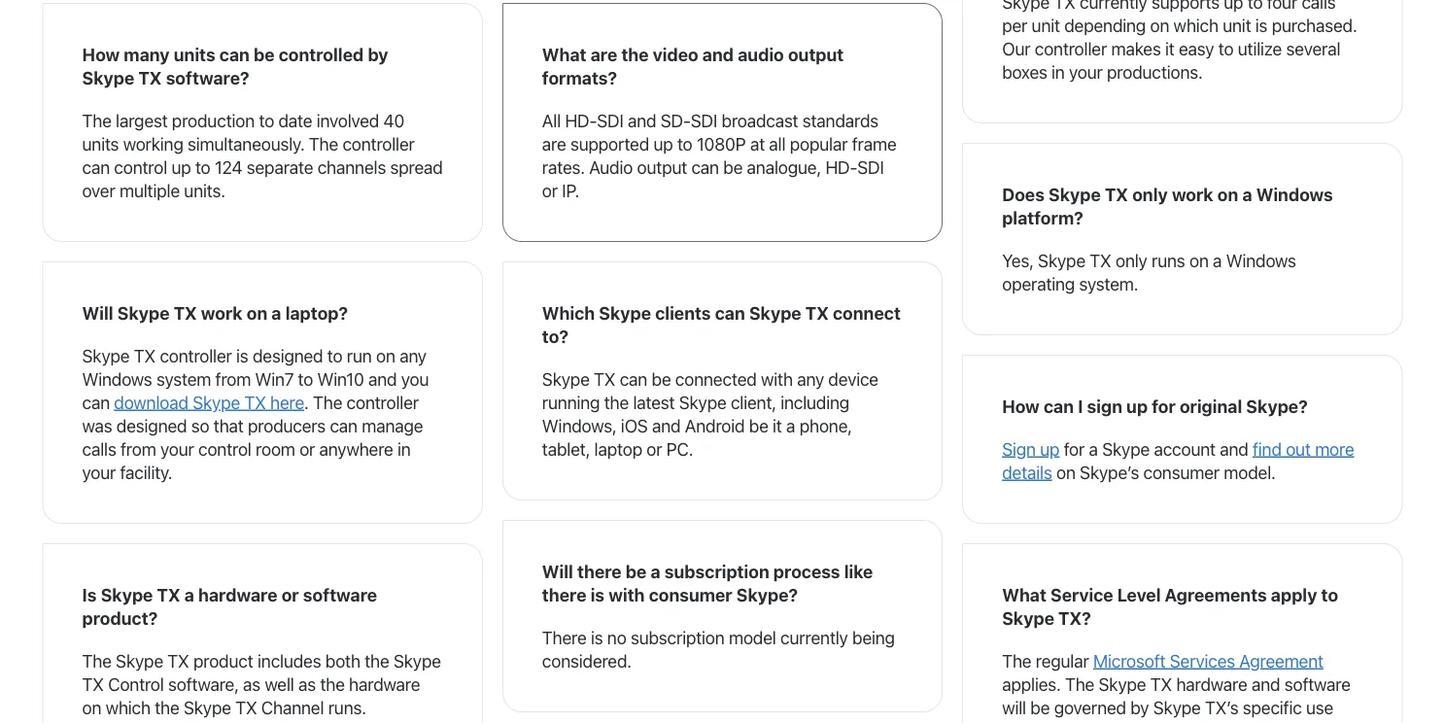 Task type: describe. For each thing, give the bounding box(es) containing it.
or inside '. the controller was designed so that producers can manage calls from your control room or anywhere in your facility.'
[[299, 439, 315, 460]]

on inside skype tx currently supports up to four calls per unit depending on which unit is purchased. our controller makes it easy to utilize several boxes in your productions.
[[1150, 15, 1169, 36]]

to left date
[[259, 110, 274, 131]]

is inside will there be a subscription process like there is with consumer skype?
[[591, 585, 605, 605]]

will for will there be a subscription process like there is with consumer skype?
[[542, 561, 573, 582]]

tx?
[[1058, 608, 1091, 629]]

software inside the regular microsoft services agreement applies. the skype tx hardware and software will be governed by skype tx's specific use rights presented at download.
[[1285, 674, 1351, 695]]

tx inside the skype tx controller is designed to run on any windows system from win7 to win10 and you can
[[134, 346, 156, 366]]

tx inside which skype clients can skype tx connect to?
[[805, 303, 829, 324]]

in inside '. the controller was designed so that producers can manage calls from your control room or anywhere in your facility.'
[[398, 439, 411, 460]]

units inside the largest production to date involved 40 units working simultaneously. the controller can control up to 124 separate channels spread over multiple units.
[[82, 134, 119, 155]]

calls inside skype tx currently supports up to four calls per unit depending on which unit is purchased. our controller makes it easy to utilize several boxes in your productions.
[[1302, 0, 1336, 13]]

system.
[[1079, 274, 1138, 294]]

consumer inside how can i sign up for original skype? element
[[1143, 462, 1220, 483]]

laptop?
[[285, 303, 348, 324]]

to up . at the bottom left of the page
[[298, 369, 313, 390]]

how can i sign up for original skype? element
[[962, 355, 1403, 524]]

designed for win7
[[253, 346, 323, 366]]

skype up system
[[117, 303, 170, 324]]

a inside is skype tx a hardware or software product?
[[184, 585, 194, 605]]

tx left control
[[82, 674, 104, 695]]

skype down microsoft
[[1099, 674, 1146, 695]]

what are the video and audio output formats? element
[[502, 3, 943, 242]]

microsoft
[[1093, 651, 1166, 672]]

pc.
[[666, 439, 693, 460]]

skype? inside will there be a subscription process like there is with consumer skype?
[[737, 585, 798, 605]]

tx inside is skype tx a hardware or software product?
[[157, 585, 180, 605]]

2 horizontal spatial sdi
[[857, 157, 884, 178]]

control for units
[[114, 157, 167, 178]]

consumer inside will there be a subscription process like there is with consumer skype?
[[649, 585, 732, 605]]

four
[[1267, 0, 1298, 13]]

and inside the skype tx controller is designed to run on any windows system from win7 to win10 and you can
[[368, 369, 397, 390]]

purchased.
[[1272, 15, 1357, 36]]

up inside the largest production to date involved 40 units working simultaneously. the controller can control up to 124 separate channels spread over multiple units.
[[171, 157, 191, 178]]

can inside '. the controller was designed so that producers can manage calls from your control room or anywhere in your facility.'
[[330, 415, 357, 436]]

largest
[[116, 110, 168, 131]]

latest
[[633, 392, 675, 413]]

popular
[[790, 134, 848, 155]]

tx inside yes, skype tx only runs on a windows operating system.
[[1090, 250, 1111, 271]]

0 vertical spatial there
[[577, 561, 622, 582]]

skype up connected
[[749, 303, 801, 324]]

broadcast
[[722, 110, 798, 131]]

channels
[[318, 157, 386, 178]]

the down involved
[[309, 134, 338, 155]]

which skype clients can skype tx connect to?
[[542, 303, 901, 347]]

all
[[769, 134, 786, 155]]

tx up software,
[[167, 651, 189, 672]]

the skype tx product includes both the skype tx control software, as well as the hardware on which the skype tx channel runs.
[[82, 651, 441, 718]]

multiple
[[119, 180, 180, 201]]

controller inside skype tx currently supports up to four calls per unit depending on which unit is purchased. our controller makes it easy to utilize several boxes in your productions.
[[1035, 38, 1107, 59]]

boxes
[[1002, 62, 1047, 83]]

model
[[729, 627, 776, 648]]

windows,
[[542, 415, 617, 436]]

is inside skype tx currently supports up to four calls per unit depending on which unit is purchased. our controller makes it easy to utilize several boxes in your productions.
[[1255, 15, 1268, 36]]

hardware inside the skype tx product includes both the skype tx control software, as well as the hardware on which the skype tx channel runs.
[[349, 674, 420, 695]]

from for is
[[215, 369, 251, 390]]

which inside the skype tx product includes both the skype tx control software, as well as the hardware on which the skype tx channel runs.
[[106, 697, 151, 718]]

will for will skype tx work on a laptop?
[[82, 303, 113, 324]]

run
[[347, 346, 372, 366]]

can inside skype tx can be connected with any device running the latest skype client, including windows, ios and android be it a phone, tablet, laptop or pc.
[[620, 369, 647, 390]]

calls inside '. the controller was designed so that producers can manage calls from your control room or anywhere in your facility.'
[[82, 439, 116, 460]]

level
[[1117, 585, 1161, 605]]

be inside will there be a subscription process like there is with consumer skype?
[[626, 561, 647, 582]]

production
[[172, 110, 255, 131]]

runs.
[[328, 697, 366, 718]]

considered.
[[542, 651, 632, 672]]

download.
[[1150, 721, 1229, 723]]

well
[[265, 674, 294, 695]]

simultaneously.
[[188, 134, 305, 155]]

there is no subscription model currently being considered.
[[542, 627, 895, 672]]

skype tx can be connected with any device running the latest skype client, including windows, ios and android be it a phone, tablet, laptop or pc.
[[542, 369, 879, 460]]

services
[[1170, 651, 1235, 672]]

more
[[1315, 439, 1354, 460]]

1 vertical spatial your
[[160, 439, 194, 460]]

tx inside skype tx can be connected with any device running the latest skype client, including windows, ios and android be it a phone, tablet, laptop or pc.
[[594, 369, 616, 390]]

download
[[114, 392, 188, 413]]

date
[[278, 110, 312, 131]]

units inside how many units can be controlled by skype tx software?
[[174, 44, 215, 65]]

the inside 'what are the video and audio output formats?'
[[621, 44, 649, 65]]

supported
[[570, 134, 649, 155]]

up inside all hd-sdi and sd-sdi broadcast standards are supported up to 1080p at all popular frame rates. audio output can be analogue, hd-sdi or ip.
[[653, 134, 673, 155]]

0 horizontal spatial work
[[201, 303, 243, 324]]

40
[[383, 110, 404, 131]]

output inside 'what are the video and audio output formats?'
[[788, 44, 844, 65]]

room
[[256, 439, 295, 460]]

skype up running
[[542, 369, 590, 390]]

tx inside the regular microsoft services agreement applies. the skype tx hardware and software will be governed by skype tx's specific use rights presented at download.
[[1150, 674, 1172, 695]]

working
[[123, 134, 183, 155]]

.
[[304, 392, 309, 413]]

controller inside the largest production to date involved 40 units working simultaneously. the controller can control up to 124 separate channels spread over multiple units.
[[342, 134, 415, 155]]

the inside skype tx can be connected with any device running the latest skype client, including windows, ios and android be it a phone, tablet, laptop or pc.
[[604, 392, 629, 413]]

is inside the skype tx controller is designed to run on any windows system from win7 to win10 and you can
[[236, 346, 248, 366]]

by inside how many units can be controlled by skype tx software?
[[368, 44, 388, 65]]

and inside skype tx can be connected with any device running the latest skype client, including windows, ios and android be it a phone, tablet, laptop or pc.
[[652, 415, 681, 436]]

phone,
[[800, 415, 852, 436]]

formats?
[[542, 68, 617, 88]]

runs
[[1152, 250, 1185, 271]]

what service level agreements apply to skype tx?
[[1002, 585, 1338, 629]]

use
[[1306, 697, 1334, 718]]

tx's
[[1205, 697, 1239, 718]]

are inside all hd-sdi and sd-sdi broadcast standards are supported up to 1080p at all popular frame rates. audio output can be analogue, hd-sdi or ip.
[[542, 134, 566, 155]]

1 vertical spatial for
[[1064, 439, 1085, 460]]

connected
[[675, 369, 757, 390]]

skype up that
[[193, 392, 240, 413]]

service
[[1051, 585, 1113, 605]]

can inside the largest production to date involved 40 units working simultaneously. the controller can control up to 124 separate channels spread over multiple units.
[[82, 157, 110, 178]]

output inside all hd-sdi and sd-sdi broadcast standards are supported up to 1080p at all popular frame rates. audio output can be analogue, hd-sdi or ip.
[[637, 157, 687, 178]]

can inside all hd-sdi and sd-sdi broadcast standards are supported up to 1080p at all popular frame rates. audio output can be analogue, hd-sdi or ip.
[[691, 157, 719, 178]]

client,
[[731, 392, 776, 413]]

specific
[[1243, 697, 1302, 718]]

0 horizontal spatial your
[[82, 462, 116, 483]]

the down both
[[320, 674, 345, 695]]

skype inside what service level agreements apply to skype tx?
[[1002, 608, 1054, 629]]

0 horizontal spatial sdi
[[597, 110, 624, 131]]

skype inside yes, skype tx only runs on a windows operating system.
[[1038, 250, 1086, 271]]

video
[[653, 44, 698, 65]]

and inside 'what are the video and audio output formats?'
[[702, 44, 734, 65]]

tx inside how many units can be controlled by skype tx software?
[[138, 68, 162, 88]]

skype inside how many units can be controlled by skype tx software?
[[82, 68, 134, 88]]

how for how many units can be controlled by skype tx software?
[[82, 44, 120, 65]]

governed
[[1054, 697, 1126, 718]]

you
[[401, 369, 429, 390]]

yes, skype tx only runs on a windows operating system.
[[1002, 250, 1296, 294]]

windows for yes, skype tx only runs on a windows operating system.
[[1226, 250, 1296, 271]]

all
[[542, 110, 561, 131]]

find
[[1253, 439, 1282, 460]]

be down client,
[[749, 415, 768, 436]]

can inside how many units can be controlled by skype tx software?
[[219, 44, 250, 65]]

skype up skype's
[[1102, 439, 1150, 460]]

up inside skype tx currently supports up to four calls per unit depending on which unit is purchased. our controller makes it easy to utilize several boxes in your productions.
[[1224, 0, 1243, 13]]

skype tx currently supports up to four calls per unit depending on which unit is purchased. our controller makes it easy to utilize several boxes in your productions.
[[1002, 0, 1357, 83]]

control for producers
[[198, 439, 251, 460]]

ip.
[[562, 180, 579, 201]]

subscription inside there is no subscription model currently being considered.
[[631, 627, 725, 648]]

to up win10
[[327, 346, 343, 366]]

be up latest
[[652, 369, 671, 390]]

many
[[124, 44, 170, 65]]

the inside the skype tx product includes both the skype tx control software, as well as the hardware on which the skype tx channel runs.
[[82, 651, 112, 672]]

. the controller was designed so that producers can manage calls from your control room or anywhere in your facility.
[[82, 392, 423, 483]]

sign
[[1002, 439, 1036, 460]]

or inside is skype tx a hardware or software product?
[[281, 585, 299, 605]]

skype up control
[[116, 651, 163, 672]]

ios
[[621, 415, 648, 436]]

skype inside skype tx currently supports up to four calls per unit depending on which unit is purchased. our controller makes it easy to utilize several boxes in your productions.
[[1002, 0, 1050, 13]]

producers
[[248, 415, 326, 436]]

android
[[685, 415, 745, 436]]

apply
[[1271, 585, 1317, 605]]

to inside all hd-sdi and sd-sdi broadcast standards are supported up to 1080p at all popular frame rates. audio output can be analogue, hd-sdi or ip.
[[677, 134, 692, 155]]

a inside how can i sign up for original skype? element
[[1089, 439, 1098, 460]]

to right easy
[[1218, 38, 1234, 59]]

and inside the regular microsoft services agreement applies. the skype tx hardware and software will be governed by skype tx's specific use rights presented at download.
[[1252, 674, 1280, 695]]

units.
[[184, 180, 225, 201]]

model.
[[1224, 462, 1276, 483]]

download skype tx here
[[114, 392, 304, 413]]

on inside yes, skype tx only runs on a windows operating system.
[[1190, 250, 1209, 271]]

a inside yes, skype tx only runs on a windows operating system.
[[1213, 250, 1222, 271]]

how many units can be controlled by skype tx software? element
[[42, 3, 483, 242]]

subscription inside will there be a subscription process like there is with consumer skype?
[[665, 561, 769, 582]]

be inside how many units can be controlled by skype tx software?
[[254, 44, 275, 65]]

with inside skype tx can be connected with any device running the latest skype client, including windows, ios and android be it a phone, tablet, laptop or pc.
[[761, 369, 793, 390]]

here
[[270, 392, 304, 413]]

only for work
[[1132, 184, 1168, 205]]

does skype tx only work on a windows platform?
[[1002, 184, 1333, 228]]

will skype tx work on a laptop?
[[82, 303, 348, 324]]

can inside how can i sign up for original skype? element
[[1044, 396, 1074, 417]]

including
[[781, 392, 850, 413]]

audio
[[738, 44, 784, 65]]

only for runs
[[1116, 250, 1147, 271]]

will there be a subscription process like there is with consumer skype? element
[[502, 520, 943, 713]]

original
[[1180, 396, 1242, 417]]

it for client,
[[773, 415, 782, 436]]

involved
[[317, 110, 379, 131]]

microsoft services agreement link
[[1093, 651, 1324, 672]]

clients
[[655, 303, 711, 324]]

audio
[[589, 157, 633, 178]]

the down control
[[155, 697, 179, 718]]



Task type: locate. For each thing, give the bounding box(es) containing it.
control inside the largest production to date involved 40 units working simultaneously. the controller can control up to 124 separate channels spread over multiple units.
[[114, 157, 167, 178]]

tx up system.
[[1090, 250, 1111, 271]]

be down 1080p
[[723, 157, 743, 178]]

how left many
[[82, 44, 120, 65]]

tx down microsoft
[[1150, 674, 1172, 695]]

it left easy
[[1165, 38, 1175, 59]]

it inside skype tx currently supports up to four calls per unit depending on which unit is purchased. our controller makes it easy to utilize several boxes in your productions.
[[1165, 38, 1175, 59]]

0 vertical spatial windows
[[1256, 184, 1333, 205]]

easy
[[1179, 38, 1214, 59]]

control down that
[[198, 439, 251, 460]]

on inside how can i sign up for original skype? element
[[1056, 462, 1076, 483]]

can inside which skype clients can skype tx connect to?
[[715, 303, 745, 324]]

software,
[[168, 674, 239, 695]]

windows inside the skype tx controller is designed to run on any windows system from win7 to win10 and you can
[[82, 369, 152, 390]]

1 unit from the left
[[1032, 15, 1060, 36]]

any up including
[[797, 369, 824, 390]]

0 horizontal spatial will
[[82, 303, 113, 324]]

was
[[82, 415, 112, 436]]

at inside all hd-sdi and sd-sdi broadcast standards are supported up to 1080p at all popular frame rates. audio output can be analogue, hd-sdi or ip.
[[750, 134, 765, 155]]

tx up product?
[[157, 585, 180, 605]]

0 vertical spatial subscription
[[665, 561, 769, 582]]

0 vertical spatial control
[[114, 157, 167, 178]]

controller down "40"
[[342, 134, 415, 155]]

are down all on the top of page
[[542, 134, 566, 155]]

only inside yes, skype tx only runs on a windows operating system.
[[1116, 250, 1147, 271]]

1 horizontal spatial at
[[1131, 721, 1146, 723]]

0 horizontal spatial currently
[[780, 627, 848, 648]]

and
[[702, 44, 734, 65], [628, 110, 656, 131], [368, 369, 397, 390], [652, 415, 681, 436], [1220, 439, 1249, 460], [1252, 674, 1280, 695]]

currently up the depending
[[1080, 0, 1147, 13]]

0 horizontal spatial skype?
[[737, 585, 798, 605]]

and inside all hd-sdi and sd-sdi broadcast standards are supported up to 1080p at all popular frame rates. audio output can be analogue, hd-sdi or ip.
[[628, 110, 656, 131]]

with inside will there be a subscription process like there is with consumer skype?
[[609, 585, 645, 605]]

can down 1080p
[[691, 157, 719, 178]]

0 vertical spatial designed
[[253, 346, 323, 366]]

with
[[761, 369, 793, 390], [609, 585, 645, 605]]

what for what are the video and audio output formats?
[[542, 44, 587, 65]]

subscription up model at the right bottom of the page
[[665, 561, 769, 582]]

software?
[[166, 68, 249, 88]]

hd-
[[565, 110, 597, 131], [825, 157, 857, 178]]

over
[[82, 180, 115, 201]]

tx up yes, skype tx only runs on a windows operating system.
[[1105, 184, 1128, 205]]

what inside what service level agreements apply to skype tx?
[[1002, 585, 1047, 605]]

currently
[[1080, 0, 1147, 13], [780, 627, 848, 648]]

which skype clients can skype tx connect to? element
[[502, 262, 943, 501]]

1 horizontal spatial any
[[797, 369, 824, 390]]

1 vertical spatial windows
[[1226, 250, 1296, 271]]

1 horizontal spatial skype?
[[1246, 396, 1308, 417]]

work inside 'does skype tx only work on a windows platform?'
[[1172, 184, 1214, 205]]

the left video
[[621, 44, 649, 65]]

per
[[1002, 15, 1028, 36]]

from up download skype tx here on the left bottom
[[215, 369, 251, 390]]

1 vertical spatial consumer
[[649, 585, 732, 605]]

is inside there is no subscription model currently being considered.
[[591, 627, 603, 648]]

tx down win7
[[244, 392, 266, 413]]

any inside the skype tx controller is designed to run on any windows system from win7 to win10 and you can
[[400, 346, 427, 366]]

sdi up 1080p
[[691, 110, 717, 131]]

controller up the manage in the left of the page
[[347, 392, 419, 413]]

anywhere
[[319, 439, 393, 460]]

1 vertical spatial control
[[198, 439, 251, 460]]

0 horizontal spatial calls
[[82, 439, 116, 460]]

1 vertical spatial which
[[106, 697, 151, 718]]

will skype tx work on a laptop? element
[[42, 262, 483, 524]]

be left controlled at the top left of page
[[254, 44, 275, 65]]

0 horizontal spatial at
[[750, 134, 765, 155]]

hardware inside the regular microsoft services agreement applies. the skype tx hardware and software will be governed by skype tx's specific use rights presented at download.
[[1176, 674, 1247, 695]]

0 vertical spatial what
[[542, 44, 587, 65]]

what left service
[[1002, 585, 1047, 605]]

as left well
[[243, 674, 261, 695]]

0 vertical spatial from
[[215, 369, 251, 390]]

it inside skype tx can be connected with any device running the latest skype client, including windows, ios and android be it a phone, tablet, laptop or pc.
[[773, 415, 782, 436]]

unit right per
[[1032, 15, 1060, 36]]

1 vertical spatial in
[[398, 439, 411, 460]]

skype?
[[1246, 396, 1308, 417], [737, 585, 798, 605]]

there
[[542, 627, 587, 648]]

both
[[325, 651, 360, 672]]

0 vertical spatial with
[[761, 369, 793, 390]]

tx inside skype tx currently supports up to four calls per unit depending on which unit is purchased. our controller makes it easy to utilize several boxes in your productions.
[[1054, 0, 1076, 13]]

1 horizontal spatial control
[[198, 439, 251, 460]]

subscription right no
[[631, 627, 725, 648]]

work up "runs"
[[1172, 184, 1214, 205]]

for
[[1152, 396, 1176, 417], [1064, 439, 1085, 460]]

1 vertical spatial designed
[[116, 415, 187, 436]]

software up both
[[303, 585, 377, 605]]

designed inside the skype tx controller is designed to run on any windows system from win7 to win10 and you can
[[253, 346, 323, 366]]

2 unit from the left
[[1223, 15, 1251, 36]]

to left the four
[[1248, 0, 1263, 13]]

productions.
[[1107, 62, 1203, 83]]

hardware
[[198, 585, 277, 605], [349, 674, 420, 695], [1176, 674, 1247, 695]]

skype inside is skype tx a hardware or software product?
[[101, 585, 153, 605]]

1 vertical spatial hd-
[[825, 157, 857, 178]]

find out more details link
[[1002, 439, 1354, 483]]

the right . at the bottom left of the page
[[313, 392, 342, 413]]

skype up download.
[[1153, 697, 1201, 718]]

find out more details
[[1002, 439, 1354, 483]]

1 vertical spatial will
[[542, 561, 573, 582]]

are
[[591, 44, 617, 65], [542, 134, 566, 155]]

how inside how many units can be controlled by skype tx software?
[[82, 44, 120, 65]]

at left all
[[750, 134, 765, 155]]

0 vertical spatial at
[[750, 134, 765, 155]]

skype's
[[1080, 462, 1139, 483]]

which down supports
[[1174, 15, 1219, 36]]

and left sd-
[[628, 110, 656, 131]]

in right the 'boxes'
[[1052, 62, 1065, 83]]

several
[[1286, 38, 1340, 59]]

product
[[193, 651, 253, 672]]

0 vertical spatial hd-
[[565, 110, 597, 131]]

1 vertical spatial what
[[1002, 585, 1047, 605]]

a inside 'does skype tx only work on a windows platform?'
[[1242, 184, 1252, 205]]

a inside skype tx can be connected with any device running the latest skype client, including windows, ios and android be it a phone, tablet, laptop or pc.
[[786, 415, 795, 436]]

from for was
[[120, 439, 156, 460]]

0 vertical spatial how
[[82, 44, 120, 65]]

0 horizontal spatial how
[[82, 44, 120, 65]]

the up control
[[82, 651, 112, 672]]

by right controlled at the top left of page
[[368, 44, 388, 65]]

win7
[[255, 369, 294, 390]]

are inside 'what are the video and audio output formats?'
[[591, 44, 617, 65]]

details
[[1002, 462, 1052, 483]]

agreement
[[1239, 651, 1324, 672]]

0 horizontal spatial in
[[398, 439, 411, 460]]

0 horizontal spatial software
[[303, 585, 377, 605]]

1 vertical spatial units
[[82, 134, 119, 155]]

can up over
[[82, 157, 110, 178]]

1 horizontal spatial for
[[1152, 396, 1176, 417]]

includes
[[258, 651, 321, 672]]

be inside the regular microsoft services agreement applies. the skype tx hardware and software will be governed by skype tx's specific use rights presented at download.
[[1030, 697, 1050, 718]]

tx inside 'does skype tx only work on a windows platform?'
[[1105, 184, 1128, 205]]

as up channel
[[298, 674, 316, 695]]

what inside 'what are the video and audio output formats?'
[[542, 44, 587, 65]]

tx up the depending
[[1054, 0, 1076, 13]]

1 vertical spatial there
[[542, 585, 586, 605]]

sd-
[[661, 110, 691, 131]]

a inside will skype tx work on a laptop? element
[[271, 303, 281, 324]]

and left you
[[368, 369, 397, 390]]

0 horizontal spatial control
[[114, 157, 167, 178]]

0 vertical spatial skype?
[[1246, 396, 1308, 417]]

on skype's consumer model.
[[1052, 462, 1276, 483]]

to
[[1248, 0, 1263, 13], [1218, 38, 1234, 59], [259, 110, 274, 131], [677, 134, 692, 155], [195, 157, 210, 178], [327, 346, 343, 366], [298, 369, 313, 390], [1321, 585, 1338, 605]]

0 horizontal spatial hardware
[[198, 585, 277, 605]]

1 horizontal spatial hardware
[[349, 674, 420, 695]]

1 vertical spatial currently
[[780, 627, 848, 648]]

operating
[[1002, 274, 1075, 294]]

can up 'software?'
[[219, 44, 250, 65]]

what service level agreements apply to skype tx? element
[[962, 544, 1403, 723]]

does
[[1002, 184, 1045, 205]]

1 vertical spatial subscription
[[631, 627, 725, 648]]

that
[[214, 415, 244, 436]]

designed for your
[[116, 415, 187, 436]]

controller inside '. the controller was designed so that producers can manage calls from your control room or anywhere in your facility.'
[[347, 392, 419, 413]]

the up governed at the bottom right of the page
[[1065, 674, 1095, 695]]

2 vertical spatial your
[[82, 462, 116, 483]]

hardware inside is skype tx a hardware or software product?
[[198, 585, 277, 605]]

all hd-sdi and sd-sdi broadcast standards are supported up to 1080p at all popular frame rates. audio output can be analogue, hd-sdi or ip.
[[542, 110, 897, 201]]

hardware down microsoft services agreement 'link'
[[1176, 674, 1247, 695]]

0 vertical spatial will
[[82, 303, 113, 324]]

download skype tx here link
[[114, 392, 304, 413]]

1 vertical spatial any
[[797, 369, 824, 390]]

1080p
[[697, 134, 746, 155]]

windows for does skype tx only work on a windows platform?
[[1256, 184, 1333, 205]]

software up use
[[1285, 674, 1351, 695]]

1 vertical spatial software
[[1285, 674, 1351, 695]]

skype inside the skype tx controller is designed to run on any windows system from win7 to win10 and you can
[[82, 346, 130, 366]]

by inside the regular microsoft services agreement applies. the skype tx hardware and software will be governed by skype tx's specific use rights presented at download.
[[1131, 697, 1149, 718]]

1 horizontal spatial as
[[298, 674, 316, 695]]

skype up the "operating"
[[1038, 250, 1086, 271]]

1 horizontal spatial calls
[[1302, 0, 1336, 13]]

tx up system
[[174, 303, 197, 324]]

0 horizontal spatial which
[[106, 697, 151, 718]]

skype tx controller is designed to run on any windows system from win7 to win10 and you can
[[82, 346, 429, 413]]

0 horizontal spatial output
[[637, 157, 687, 178]]

0 vertical spatial for
[[1152, 396, 1176, 417]]

product?
[[82, 608, 158, 629]]

0 vertical spatial units
[[174, 44, 215, 65]]

1 horizontal spatial sdi
[[691, 110, 717, 131]]

output right audio
[[788, 44, 844, 65]]

0 vertical spatial currently
[[1080, 0, 1147, 13]]

1 horizontal spatial output
[[788, 44, 844, 65]]

software
[[303, 585, 377, 605], [1285, 674, 1351, 695]]

controller
[[1035, 38, 1107, 59], [342, 134, 415, 155], [160, 346, 232, 366], [347, 392, 419, 413]]

in inside skype tx currently supports up to four calls per unit depending on which unit is purchased. our controller makes it easy to utilize several boxes in your productions.
[[1052, 62, 1065, 83]]

your inside skype tx currently supports up to four calls per unit depending on which unit is purchased. our controller makes it easy to utilize several boxes in your productions.
[[1069, 62, 1103, 83]]

0 horizontal spatial are
[[542, 134, 566, 155]]

will inside will skype tx work on a laptop? element
[[82, 303, 113, 324]]

can up anywhere
[[330, 415, 357, 436]]

on inside the skype tx product includes both the skype tx control software, as well as the hardware on which the skype tx channel runs.
[[82, 697, 101, 718]]

0 vertical spatial in
[[1052, 62, 1065, 83]]

1 horizontal spatial which
[[1174, 15, 1219, 36]]

1 vertical spatial calls
[[82, 439, 116, 460]]

skype right both
[[394, 651, 441, 672]]

what for what service level agreements apply to skype tx?
[[1002, 585, 1047, 605]]

from inside the skype tx controller is designed to run on any windows system from win7 to win10 and you can
[[215, 369, 251, 390]]

skype up android
[[679, 392, 727, 413]]

designed inside '. the controller was designed so that producers can manage calls from your control room or anywhere in your facility.'
[[116, 415, 187, 436]]

analogue,
[[747, 157, 821, 178]]

to up units.
[[195, 157, 210, 178]]

the up applies.
[[1002, 651, 1032, 672]]

0 vertical spatial by
[[368, 44, 388, 65]]

skype down software,
[[184, 697, 231, 718]]

0 horizontal spatial for
[[1064, 439, 1085, 460]]

2 vertical spatial windows
[[82, 369, 152, 390]]

skype? up model at the right bottom of the page
[[737, 585, 798, 605]]

so
[[191, 415, 209, 436]]

tx down many
[[138, 68, 162, 88]]

i
[[1078, 396, 1083, 417]]

agreements
[[1165, 585, 1267, 605]]

1 horizontal spatial your
[[160, 439, 194, 460]]

hardware up "runs."
[[349, 674, 420, 695]]

as
[[243, 674, 261, 695], [298, 674, 316, 695]]

1 vertical spatial how
[[1002, 396, 1040, 417]]

controller inside the skype tx controller is designed to run on any windows system from win7 to win10 and you can
[[160, 346, 232, 366]]

and right video
[[702, 44, 734, 65]]

for up skype's
[[1064, 439, 1085, 460]]

1 horizontal spatial software
[[1285, 674, 1351, 695]]

or inside all hd-sdi and sd-sdi broadcast standards are supported up to 1080p at all popular frame rates. audio output can be analogue, hd-sdi or ip.
[[542, 180, 558, 201]]

currently inside there is no subscription model currently being considered.
[[780, 627, 848, 648]]

work up the skype tx controller is designed to run on any windows system from win7 to win10 and you can
[[201, 303, 243, 324]]

tx up the download
[[134, 346, 156, 366]]

consumer down account
[[1143, 462, 1220, 483]]

consumer
[[1143, 462, 1220, 483], [649, 585, 732, 605]]

output down sd-
[[637, 157, 687, 178]]

with up no
[[609, 585, 645, 605]]

0 horizontal spatial hd-
[[565, 110, 597, 131]]

which
[[542, 303, 595, 324]]

the right both
[[365, 651, 389, 672]]

how
[[82, 44, 120, 65], [1002, 396, 1040, 417]]

from inside '. the controller was designed so that producers can manage calls from your control room or anywhere in your facility.'
[[120, 439, 156, 460]]

calls down was
[[82, 439, 116, 460]]

device
[[828, 369, 879, 390]]

does skype tx only work on a windows platform? element
[[962, 143, 1403, 336]]

1 horizontal spatial from
[[215, 369, 251, 390]]

facility.
[[120, 462, 172, 483]]

units up 'software?'
[[174, 44, 215, 65]]

1 vertical spatial are
[[542, 134, 566, 155]]

out
[[1286, 439, 1311, 460]]

how many units can be controlled by skype tx software?
[[82, 44, 388, 88]]

1 vertical spatial skype?
[[737, 585, 798, 605]]

on inside the skype tx controller is designed to run on any windows system from win7 to win10 and you can
[[376, 346, 395, 366]]

regular
[[1036, 651, 1089, 672]]

tx up running
[[594, 369, 616, 390]]

1 horizontal spatial currently
[[1080, 0, 1147, 13]]

and up model. on the bottom right
[[1220, 439, 1249, 460]]

tx left connect
[[805, 303, 829, 324]]

at right the presented
[[1131, 721, 1146, 723]]

1 vertical spatial only
[[1116, 250, 1147, 271]]

process
[[773, 561, 840, 582]]

2 horizontal spatial your
[[1069, 62, 1103, 83]]

output
[[788, 44, 844, 65], [637, 157, 687, 178]]

1 horizontal spatial are
[[591, 44, 617, 65]]

applies.
[[1002, 674, 1061, 695]]

controller up system
[[160, 346, 232, 366]]

platform?
[[1002, 207, 1083, 228]]

only inside 'does skype tx only work on a windows platform?'
[[1132, 184, 1168, 205]]

0 horizontal spatial by
[[368, 44, 388, 65]]

your down was
[[82, 462, 116, 483]]

skype up per
[[1002, 0, 1050, 13]]

a inside will there be a subscription process like there is with consumer skype?
[[651, 561, 661, 582]]

be up rights
[[1030, 697, 1050, 718]]

1 horizontal spatial hd-
[[825, 157, 857, 178]]

there
[[577, 561, 622, 582], [542, 585, 586, 605]]

0 horizontal spatial as
[[243, 674, 261, 695]]

which inside skype tx currently supports up to four calls per unit depending on which unit is purchased. our controller makes it easy to utilize several boxes in your productions.
[[1174, 15, 1219, 36]]

tx left channel
[[235, 697, 257, 718]]

windows inside 'does skype tx only work on a windows platform?'
[[1256, 184, 1333, 205]]

0 vertical spatial which
[[1174, 15, 1219, 36]]

any up you
[[400, 346, 427, 366]]

1 vertical spatial by
[[1131, 697, 1149, 718]]

2 as from the left
[[298, 674, 316, 695]]

0 horizontal spatial any
[[400, 346, 427, 366]]

0 vertical spatial your
[[1069, 62, 1103, 83]]

the regular microsoft services agreement applies. the skype tx hardware and software will be governed by skype tx's specific use rights presented at download.
[[1002, 651, 1351, 723]]

units up over
[[82, 134, 119, 155]]

is up utilize
[[1255, 15, 1268, 36]]

rights
[[1002, 721, 1045, 723]]

are up the formats?
[[591, 44, 617, 65]]

will
[[1002, 697, 1026, 718]]

designed up win7
[[253, 346, 323, 366]]

windows
[[1256, 184, 1333, 205], [1226, 250, 1296, 271], [82, 369, 152, 390]]

1 horizontal spatial what
[[1002, 585, 1047, 605]]

0 horizontal spatial consumer
[[649, 585, 732, 605]]

software inside is skype tx a hardware or software product?
[[303, 585, 377, 605]]

system
[[156, 369, 211, 390]]

1 vertical spatial from
[[120, 439, 156, 460]]

the left largest
[[82, 110, 112, 131]]

is skype tx a hardware or software product?
[[82, 585, 377, 629]]

1 as from the left
[[243, 674, 261, 695]]

1 horizontal spatial by
[[1131, 697, 1149, 718]]

sdi up the supported
[[597, 110, 624, 131]]

being
[[852, 627, 895, 648]]

0 vertical spatial calls
[[1302, 0, 1336, 13]]

0 vertical spatial output
[[788, 44, 844, 65]]

a
[[1242, 184, 1252, 205], [1213, 250, 1222, 271], [271, 303, 281, 324], [786, 415, 795, 436], [1089, 439, 1098, 460], [651, 561, 661, 582], [184, 585, 194, 605]]

skype? up the find
[[1246, 396, 1308, 417]]

1 horizontal spatial units
[[174, 44, 215, 65]]

in down the manage in the left of the page
[[398, 439, 411, 460]]

designed down the download
[[116, 415, 187, 436]]

can inside the skype tx controller is designed to run on any windows system from win7 to win10 and you can
[[82, 392, 110, 413]]

spread
[[390, 157, 443, 178]]

by down microsoft
[[1131, 697, 1149, 718]]

at inside the regular microsoft services agreement applies. the skype tx hardware and software will be governed by skype tx's specific use rights presented at download.
[[1131, 721, 1146, 723]]

0 vertical spatial software
[[303, 585, 377, 605]]

how for how can i sign up for original skype?
[[1002, 396, 1040, 417]]

skype right which at the top
[[599, 303, 651, 324]]

1 horizontal spatial work
[[1172, 184, 1214, 205]]

skype inside 'does skype tx only work on a windows platform?'
[[1049, 184, 1101, 205]]

windows inside yes, skype tx only runs on a windows operating system.
[[1226, 250, 1296, 271]]

channel
[[261, 697, 324, 718]]

currently inside skype tx currently supports up to four calls per unit depending on which unit is purchased. our controller makes it easy to utilize several boxes in your productions.
[[1080, 0, 1147, 13]]

0 horizontal spatial with
[[609, 585, 645, 605]]

there up there
[[542, 585, 586, 605]]

1 horizontal spatial will
[[542, 561, 573, 582]]

is skype tx a hardware or software product? element
[[42, 544, 483, 723]]

the inside '. the controller was designed so that producers can manage calls from your control room or anywhere in your facility.'
[[313, 392, 342, 413]]

the up ios
[[604, 392, 629, 413]]

0 horizontal spatial units
[[82, 134, 119, 155]]

1 vertical spatial work
[[201, 303, 243, 324]]

how can i sign up for original skype?
[[1002, 396, 1308, 417]]

currently left the being
[[780, 627, 848, 648]]

rates.
[[542, 157, 585, 178]]

and inside how can i sign up for original skype? element
[[1220, 439, 1249, 460]]

or inside skype tx can be connected with any device running the latest skype client, including windows, ios and android be it a phone, tablet, laptop or pc.
[[647, 439, 662, 460]]

account
[[1154, 439, 1216, 460]]

or left ip.
[[542, 180, 558, 201]]

only up "runs"
[[1132, 184, 1168, 205]]

0 vertical spatial it
[[1165, 38, 1175, 59]]

be inside all hd-sdi and sd-sdi broadcast standards are supported up to 1080p at all popular frame rates. audio output can be analogue, hd-sdi or ip.
[[723, 157, 743, 178]]

1 horizontal spatial unit
[[1223, 15, 1251, 36]]

1 horizontal spatial designed
[[253, 346, 323, 366]]

or up includes on the left bottom of page
[[281, 585, 299, 605]]

what are the video and audio output formats?
[[542, 44, 844, 88]]

1 horizontal spatial how
[[1002, 396, 1040, 417]]

it for which
[[1165, 38, 1175, 59]]

on inside 'does skype tx only work on a windows platform?'
[[1218, 184, 1238, 205]]

will inside will there be a subscription process like there is with consumer skype?
[[542, 561, 573, 582]]

by
[[368, 44, 388, 65], [1131, 697, 1149, 718]]

to inside what service level agreements apply to skype tx?
[[1321, 585, 1338, 605]]

is left no
[[591, 627, 603, 648]]



Task type: vqa. For each thing, say whether or not it's contained in the screenshot.


